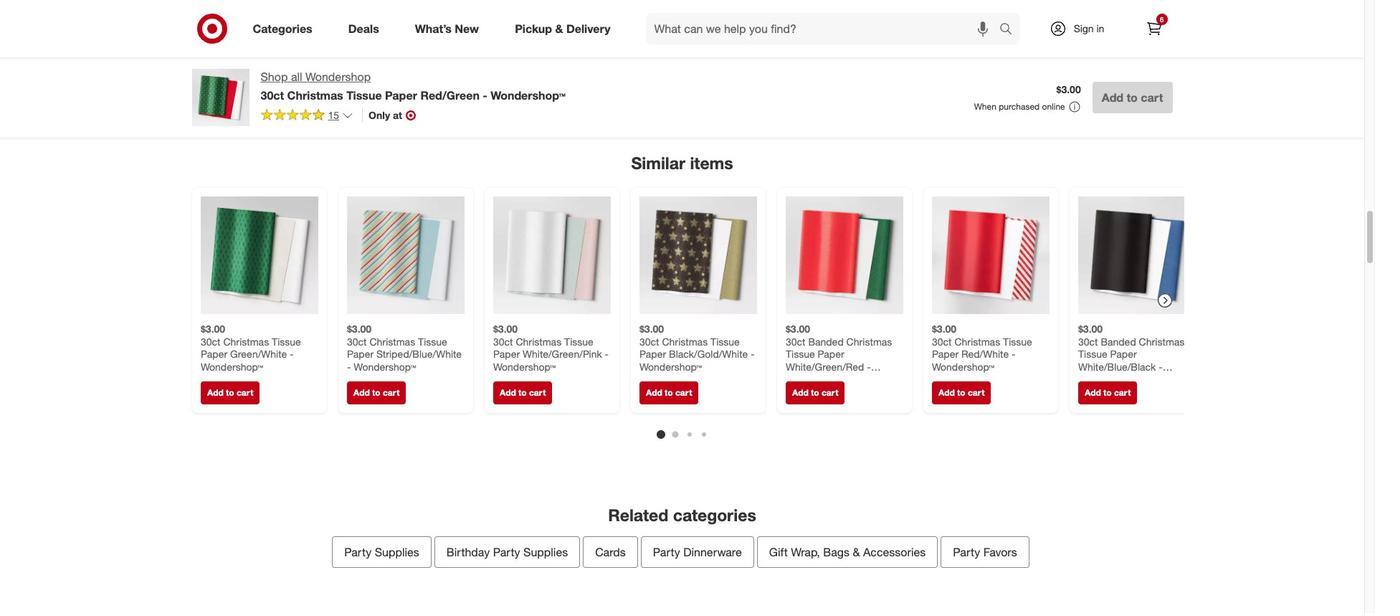 Task type: describe. For each thing, give the bounding box(es) containing it.
wondershop™ inside $3.00 30ct christmas tissue paper red/white - wondershop™
[[932, 360, 995, 372]]

add for $3.00 30ct banded christmas tissue paper white/blue/black - wondershop™
[[1085, 387, 1101, 398]]

party for party favors
[[953, 545, 981, 560]]

christmas inside $3.00 30ct christmas tissue paper white/green/pink - wondershop™
[[516, 335, 561, 347]]

deals
[[348, 21, 379, 36]]

cart down 6 link
[[1141, 90, 1164, 105]]

birthday
[[447, 545, 490, 560]]

15 link
[[261, 108, 354, 125]]

paper inside shop all wondershop 30ct christmas tissue paper red/green - wondershop™
[[385, 88, 417, 102]]

banded for 30ct banded christmas tissue paper white/blue/black - wondershop™
[[1101, 335, 1136, 347]]

party dinnerware link
[[641, 537, 754, 568]]

to for $3.00 30ct christmas tissue paper white/green/pink - wondershop™
[[518, 387, 527, 398]]

tissue inside $3.00 30ct christmas tissue paper black/gold/white - wondershop™
[[710, 335, 740, 347]]

gift wrap, bags & accessories
[[769, 545, 926, 560]]

$3.00 30ct christmas tissue paper red/white - wondershop™
[[932, 323, 1032, 372]]

30ct for $3.00 30ct christmas tissue paper white/green/pink - wondershop™
[[493, 335, 513, 347]]

wondershop™ inside '$3.00 30ct christmas tissue paper green/white - wondershop™'
[[200, 360, 263, 372]]

cards link
[[583, 537, 638, 568]]

birthday party supplies link
[[434, 537, 580, 568]]

add to cart button for $3.00 30ct christmas tissue paper striped/blue/white - wondershop™
[[347, 381, 406, 404]]

gift wrap, bags & accessories link
[[757, 537, 938, 568]]

wondershop™ inside $3.00 30ct banded christmas tissue paper white/blue/black - wondershop™
[[1078, 373, 1141, 385]]

0 horizontal spatial &
[[555, 21, 563, 36]]

add to cart button for $3.00 30ct christmas tissue paper black/gold/white - wondershop™
[[639, 381, 698, 404]]

shop
[[261, 70, 288, 84]]

green/white
[[230, 348, 287, 360]]

- inside '$3.00 30ct christmas tissue paper green/white - wondershop™'
[[289, 348, 293, 360]]

categories
[[673, 505, 757, 525]]

30ct banded christmas tissue paper white/blue/black - wondershop™ image
[[1078, 196, 1196, 314]]

party supplies
[[344, 545, 419, 560]]

paper inside $3.00 30ct christmas tissue paper white/green/pink - wondershop™
[[493, 348, 520, 360]]

to for $3.00 30ct christmas tissue paper green/white - wondershop™
[[226, 387, 234, 398]]

christmas inside $3.00 30ct banded christmas tissue paper white/blue/black - wondershop™
[[1139, 335, 1185, 347]]

- inside $3.00 30ct christmas tissue paper white/green/pink - wondershop™
[[605, 348, 609, 360]]

when
[[974, 101, 997, 112]]

30ct christmas tissue paper white/green/pink - wondershop™ image
[[493, 196, 611, 314]]

accessories
[[863, 545, 926, 560]]

what's new link
[[403, 13, 497, 44]]

christmas inside $3.00 30ct christmas tissue paper black/gold/white - wondershop™
[[662, 335, 708, 347]]

in
[[1097, 22, 1105, 34]]

search
[[993, 23, 1027, 37]]

$3.00 for $3.00 30ct banded christmas tissue paper white/blue/black - wondershop™
[[1078, 323, 1103, 335]]

add for $3.00 30ct christmas tissue paper striped/blue/white - wondershop™
[[353, 387, 370, 398]]

bags
[[824, 545, 850, 560]]

30ct for $3.00 30ct christmas tissue paper black/gold/white - wondershop™
[[639, 335, 659, 347]]

paper inside $3.00 30ct banded christmas tissue paper white/blue/black - wondershop™
[[1110, 348, 1137, 360]]

region containing similar items
[[180, 42, 1205, 613]]

30ct christmas tissue paper black/gold/white - wondershop™ image
[[639, 196, 757, 314]]

favors
[[984, 545, 1018, 560]]

$3.00 for $3.00 30ct christmas tissue paper green/white - wondershop™
[[200, 323, 225, 335]]

add to cart button for $3.00 30ct banded christmas tissue paper white/blue/black - wondershop™
[[1078, 381, 1137, 404]]

add for $3.00 30ct banded christmas tissue paper white/green/red - wondershop™
[[792, 387, 809, 398]]

wondershop™ inside $3.00 30ct christmas tissue paper striped/blue/white - wondershop™
[[353, 360, 416, 372]]

wondershop™ inside shop all wondershop 30ct christmas tissue paper red/green - wondershop™
[[491, 88, 566, 102]]

$3.00 for $3.00 30ct christmas tissue paper white/green/pink - wondershop™
[[493, 323, 518, 335]]

white/green/pink
[[523, 348, 602, 360]]

add to cart button for $3.00 30ct christmas tissue paper red/white - wondershop™
[[932, 381, 991, 404]]

$3.00 30ct christmas tissue paper white/green/pink - wondershop™
[[493, 323, 609, 372]]

sign
[[1074, 22, 1094, 34]]

$3.00 for $3.00 30ct banded christmas tissue paper white/green/red - wondershop™
[[786, 323, 810, 335]]

tissue inside $3.00 30ct banded christmas tissue paper white/blue/black - wondershop™
[[1078, 348, 1108, 360]]

- inside $3.00 30ct christmas tissue paper striped/blue/white - wondershop™
[[347, 360, 351, 372]]

$3.00 30ct christmas tissue paper black/gold/white - wondershop™
[[639, 323, 755, 372]]

white/blue/black
[[1078, 360, 1156, 372]]

30ct for $3.00 30ct christmas tissue paper green/white - wondershop™
[[200, 335, 220, 347]]

similar
[[631, 153, 686, 173]]

to for $3.00 30ct christmas tissue paper black/gold/white - wondershop™
[[665, 387, 673, 398]]

wondershop™ inside $3.00 30ct banded christmas tissue paper white/green/red - wondershop™
[[786, 373, 848, 385]]

wrap,
[[791, 545, 820, 560]]

christmas inside '$3.00 30ct christmas tissue paper green/white - wondershop™'
[[223, 335, 269, 347]]

pickup & delivery
[[515, 21, 611, 36]]

add to cart for $3.00 30ct christmas tissue paper green/white - wondershop™
[[207, 387, 253, 398]]

$3.00 30ct christmas tissue paper green/white - wondershop™
[[200, 323, 301, 372]]

shop all wondershop 30ct christmas tissue paper red/green - wondershop™
[[261, 70, 566, 102]]

red/white
[[961, 348, 1009, 360]]

30ct inside shop all wondershop 30ct christmas tissue paper red/green - wondershop™
[[261, 88, 284, 102]]

30ct for $3.00 30ct christmas tissue paper red/white - wondershop™
[[932, 335, 952, 347]]

add right online
[[1102, 90, 1124, 105]]

striped/blue/white
[[376, 348, 462, 360]]

wondershop
[[306, 70, 371, 84]]

cart for $3.00 30ct banded christmas tissue paper white/green/red - wondershop™
[[822, 387, 838, 398]]

dinnerware
[[684, 545, 742, 560]]

add for $3.00 30ct christmas tissue paper green/white - wondershop™
[[207, 387, 223, 398]]

to for $3.00 30ct christmas tissue paper red/white - wondershop™
[[957, 387, 965, 398]]

tissue inside $3.00 30ct christmas tissue paper striped/blue/white - wondershop™
[[418, 335, 447, 347]]

tissue inside '$3.00 30ct christmas tissue paper green/white - wondershop™'
[[271, 335, 301, 347]]

$3.00 30ct christmas tissue paper striped/blue/white - wondershop™
[[347, 323, 462, 372]]

at
[[393, 109, 402, 121]]

cart for $3.00 30ct christmas tissue paper green/white - wondershop™
[[236, 387, 253, 398]]

tissue inside $3.00 30ct banded christmas tissue paper white/green/red - wondershop™
[[786, 348, 815, 360]]

advertisement region
[[180, 42, 1185, 126]]

christmas inside $3.00 30ct christmas tissue paper red/white - wondershop™
[[955, 335, 1000, 347]]

cart for $3.00 30ct christmas tissue paper striped/blue/white - wondershop™
[[383, 387, 399, 398]]

party dinnerware
[[653, 545, 742, 560]]

add for $3.00 30ct christmas tissue paper black/gold/white - wondershop™
[[646, 387, 662, 398]]

add to cart for $3.00 30ct banded christmas tissue paper white/blue/black - wondershop™
[[1085, 387, 1131, 398]]

party favors link
[[941, 537, 1030, 568]]

tissue inside $3.00 30ct christmas tissue paper white/green/pink - wondershop™
[[564, 335, 593, 347]]



Task type: vqa. For each thing, say whether or not it's contained in the screenshot.
6
yes



Task type: locate. For each thing, give the bounding box(es) containing it.
tissue up white/blue/black on the bottom of page
[[1078, 348, 1108, 360]]

only at
[[369, 109, 402, 121]]

What can we help you find? suggestions appear below search field
[[646, 13, 1003, 44]]

4 party from the left
[[953, 545, 981, 560]]

image of 30ct christmas tissue paper red/green - wondershop™ image
[[192, 69, 249, 126]]

tissue up green/white
[[271, 335, 301, 347]]

2 banded from the left
[[1101, 335, 1136, 347]]

cart for $3.00 30ct christmas tissue paper white/green/pink - wondershop™
[[529, 387, 546, 398]]

when purchased online
[[974, 101, 1066, 112]]

2 supplies from the left
[[524, 545, 568, 560]]

christmas
[[287, 88, 343, 102], [223, 335, 269, 347], [369, 335, 415, 347], [516, 335, 561, 347], [662, 335, 708, 347], [846, 335, 892, 347], [955, 335, 1000, 347], [1139, 335, 1185, 347]]

supplies left the cards link
[[524, 545, 568, 560]]

wondershop™ down green/white
[[200, 360, 263, 372]]

banded inside $3.00 30ct banded christmas tissue paper white/blue/black - wondershop™
[[1101, 335, 1136, 347]]

categories link
[[241, 13, 330, 44]]

3 party from the left
[[653, 545, 680, 560]]

30ct inside '$3.00 30ct christmas tissue paper green/white - wondershop™'
[[200, 335, 220, 347]]

add for $3.00 30ct christmas tissue paper red/white - wondershop™
[[939, 387, 955, 398]]

30ct christmas tissue paper green/white - wondershop™ image
[[200, 196, 318, 314]]

cart down white/blue/black on the bottom of page
[[1114, 387, 1131, 398]]

christmas inside shop all wondershop 30ct christmas tissue paper red/green - wondershop™
[[287, 88, 343, 102]]

add down $3.00 30ct christmas tissue paper red/white - wondershop™
[[939, 387, 955, 398]]

- inside shop all wondershop 30ct christmas tissue paper red/green - wondershop™
[[483, 88, 488, 102]]

to for $3.00 30ct banded christmas tissue paper white/green/red - wondershop™
[[811, 387, 819, 398]]

delivery
[[567, 21, 611, 36]]

paper left black/gold/white
[[639, 348, 666, 360]]

tissue inside shop all wondershop 30ct christmas tissue paper red/green - wondershop™
[[347, 88, 382, 102]]

supplies left birthday
[[375, 545, 419, 560]]

pickup & delivery link
[[503, 13, 629, 44]]

cart down red/white
[[968, 387, 985, 398]]

wondershop™ down pickup
[[491, 88, 566, 102]]

sign in link
[[1037, 13, 1127, 44]]

to for $3.00 30ct christmas tissue paper striped/blue/white - wondershop™
[[372, 387, 380, 398]]

tissue up black/gold/white
[[710, 335, 740, 347]]

red/green
[[421, 88, 480, 102]]

pickup
[[515, 21, 552, 36]]

$3.00
[[1057, 83, 1081, 96], [200, 323, 225, 335], [347, 323, 371, 335], [493, 323, 518, 335], [639, 323, 664, 335], [786, 323, 810, 335], [932, 323, 957, 335], [1078, 323, 1103, 335]]

black/gold/white
[[669, 348, 748, 360]]

banded up white/green/red
[[808, 335, 844, 347]]

supplies
[[375, 545, 419, 560], [524, 545, 568, 560]]

paper left green/white
[[200, 348, 227, 360]]

cart for $3.00 30ct banded christmas tissue paper white/blue/black - wondershop™
[[1114, 387, 1131, 398]]

to for $3.00 30ct banded christmas tissue paper white/blue/black - wondershop™
[[1104, 387, 1112, 398]]

region
[[180, 42, 1205, 613]]

30ct for $3.00 30ct banded christmas tissue paper white/blue/black - wondershop™
[[1078, 335, 1098, 347]]

- inside $3.00 30ct christmas tissue paper red/white - wondershop™
[[1012, 348, 1016, 360]]

christmas up 15 link
[[287, 88, 343, 102]]

add for $3.00 30ct christmas tissue paper white/green/pink - wondershop™
[[500, 387, 516, 398]]

paper inside $3.00 30ct christmas tissue paper red/white - wondershop™
[[932, 348, 959, 360]]

cart down $3.00 30ct christmas tissue paper striped/blue/white - wondershop™
[[383, 387, 399, 398]]

christmas up black/gold/white
[[662, 335, 708, 347]]

add to cart for $3.00 30ct banded christmas tissue paper white/green/red - wondershop™
[[792, 387, 838, 398]]

party for party dinnerware
[[653, 545, 680, 560]]

search button
[[993, 13, 1027, 47]]

1 vertical spatial &
[[853, 545, 860, 560]]

&
[[555, 21, 563, 36], [853, 545, 860, 560]]

paper left striped/blue/white
[[347, 348, 373, 360]]

only
[[369, 109, 390, 121]]

to
[[1127, 90, 1138, 105], [226, 387, 234, 398], [372, 387, 380, 398], [518, 387, 527, 398], [665, 387, 673, 398], [811, 387, 819, 398], [957, 387, 965, 398], [1104, 387, 1112, 398]]

1 horizontal spatial &
[[853, 545, 860, 560]]

30ct inside $3.00 30ct christmas tissue paper striped/blue/white - wondershop™
[[347, 335, 367, 347]]

christmas up red/white
[[955, 335, 1000, 347]]

$3.00 inside $3.00 30ct banded christmas tissue paper white/green/red - wondershop™
[[786, 323, 810, 335]]

cart down black/gold/white
[[675, 387, 692, 398]]

tissue up red/white
[[1003, 335, 1032, 347]]

add down white/blue/black on the bottom of page
[[1085, 387, 1101, 398]]

christmas up the white/green/pink
[[516, 335, 561, 347]]

30ct christmas tissue paper red/white - wondershop™ image
[[932, 196, 1050, 314]]

christmas up green/white
[[223, 335, 269, 347]]

add down $3.00 30ct christmas tissue paper striped/blue/white - wondershop™
[[353, 387, 370, 398]]

cards
[[595, 545, 626, 560]]

cart down white/green/red
[[822, 387, 838, 398]]

-
[[483, 88, 488, 102], [289, 348, 293, 360], [605, 348, 609, 360], [751, 348, 755, 360], [1012, 348, 1016, 360], [347, 360, 351, 372], [867, 360, 871, 372], [1159, 360, 1163, 372]]

what's
[[415, 21, 452, 36]]

30ct inside $3.00 30ct banded christmas tissue paper white/green/red - wondershop™
[[786, 335, 805, 347]]

banded inside $3.00 30ct banded christmas tissue paper white/green/red - wondershop™
[[808, 335, 844, 347]]

add
[[1102, 90, 1124, 105], [207, 387, 223, 398], [353, 387, 370, 398], [500, 387, 516, 398], [646, 387, 662, 398], [792, 387, 809, 398], [939, 387, 955, 398], [1085, 387, 1101, 398]]

purchased
[[999, 101, 1040, 112]]

wondershop™ down white/blue/black on the bottom of page
[[1078, 373, 1141, 385]]

$3.00 inside $3.00 30ct christmas tissue paper black/gold/white - wondershop™
[[639, 323, 664, 335]]

$3.00 30ct banded christmas tissue paper white/green/red - wondershop™
[[786, 323, 892, 385]]

0 vertical spatial &
[[555, 21, 563, 36]]

items
[[690, 153, 733, 173]]

tissue up white/green/red
[[786, 348, 815, 360]]

6
[[1160, 15, 1164, 24]]

$3.00 for $3.00 30ct christmas tissue paper red/white - wondershop™
[[932, 323, 957, 335]]

categories
[[253, 21, 313, 36]]

paper up white/blue/black on the bottom of page
[[1110, 348, 1137, 360]]

banded up white/blue/black on the bottom of page
[[1101, 335, 1136, 347]]

add down $3.00 30ct christmas tissue paper white/green/pink - wondershop™
[[500, 387, 516, 398]]

deals link
[[336, 13, 397, 44]]

30ct for $3.00 30ct banded christmas tissue paper white/green/red - wondershop™
[[786, 335, 805, 347]]

tissue up striped/blue/white
[[418, 335, 447, 347]]

30ct for $3.00 30ct christmas tissue paper striped/blue/white - wondershop™
[[347, 335, 367, 347]]

& right bags
[[853, 545, 860, 560]]

- inside $3.00 30ct banded christmas tissue paper white/green/red - wondershop™
[[867, 360, 871, 372]]

1 horizontal spatial supplies
[[524, 545, 568, 560]]

banded
[[808, 335, 844, 347], [1101, 335, 1136, 347]]

white/green/red
[[786, 360, 864, 372]]

cart for $3.00 30ct christmas tissue paper black/gold/white - wondershop™
[[675, 387, 692, 398]]

15
[[328, 109, 339, 121]]

sign in
[[1074, 22, 1105, 34]]

paper inside $3.00 30ct banded christmas tissue paper white/green/red - wondershop™
[[818, 348, 844, 360]]

paper inside $3.00 30ct christmas tissue paper striped/blue/white - wondershop™
[[347, 348, 373, 360]]

wondershop™ inside $3.00 30ct christmas tissue paper black/gold/white - wondershop™
[[639, 360, 702, 372]]

30ct inside $3.00 30ct christmas tissue paper white/green/pink - wondershop™
[[493, 335, 513, 347]]

similar items
[[631, 153, 733, 173]]

wondershop™ down striped/blue/white
[[353, 360, 416, 372]]

paper
[[385, 88, 417, 102], [200, 348, 227, 360], [347, 348, 373, 360], [493, 348, 520, 360], [639, 348, 666, 360], [818, 348, 844, 360], [932, 348, 959, 360], [1110, 348, 1137, 360]]

wondershop™ down black/gold/white
[[639, 360, 702, 372]]

add to cart for $3.00 30ct christmas tissue paper red/white - wondershop™
[[939, 387, 985, 398]]

add to cart for $3.00 30ct christmas tissue paper black/gold/white - wondershop™
[[646, 387, 692, 398]]

30ct inside $3.00 30ct banded christmas tissue paper white/blue/black - wondershop™
[[1078, 335, 1098, 347]]

birthday party supplies
[[447, 545, 568, 560]]

wondershop™ down the white/green/pink
[[493, 360, 556, 372]]

0 horizontal spatial banded
[[808, 335, 844, 347]]

$3.00 inside $3.00 30ct christmas tissue paper red/white - wondershop™
[[932, 323, 957, 335]]

tissue up the white/green/pink
[[564, 335, 593, 347]]

wondershop™ down red/white
[[932, 360, 995, 372]]

banded for 30ct banded christmas tissue paper white/green/red - wondershop™
[[808, 335, 844, 347]]

add down $3.00 30ct christmas tissue paper black/gold/white - wondershop™
[[646, 387, 662, 398]]

tissue
[[347, 88, 382, 102], [271, 335, 301, 347], [418, 335, 447, 347], [564, 335, 593, 347], [710, 335, 740, 347], [1003, 335, 1032, 347], [786, 348, 815, 360], [1078, 348, 1108, 360]]

- inside $3.00 30ct banded christmas tissue paper white/blue/black - wondershop™
[[1159, 360, 1163, 372]]

0 horizontal spatial supplies
[[375, 545, 419, 560]]

cart
[[1141, 90, 1164, 105], [236, 387, 253, 398], [383, 387, 399, 398], [529, 387, 546, 398], [675, 387, 692, 398], [822, 387, 838, 398], [968, 387, 985, 398], [1114, 387, 1131, 398]]

$3.00 inside $3.00 30ct christmas tissue paper striped/blue/white - wondershop™
[[347, 323, 371, 335]]

add to cart button
[[1093, 82, 1173, 113], [200, 381, 260, 404], [347, 381, 406, 404], [493, 381, 552, 404], [639, 381, 698, 404], [786, 381, 845, 404], [932, 381, 991, 404], [1078, 381, 1137, 404]]

paper up white/green/red
[[818, 348, 844, 360]]

add down white/green/red
[[792, 387, 809, 398]]

30ct
[[261, 88, 284, 102], [200, 335, 220, 347], [347, 335, 367, 347], [493, 335, 513, 347], [639, 335, 659, 347], [786, 335, 805, 347], [932, 335, 952, 347], [1078, 335, 1098, 347]]

tissue up only
[[347, 88, 382, 102]]

$3.00 for $3.00 30ct christmas tissue paper striped/blue/white - wondershop™
[[347, 323, 371, 335]]

related
[[608, 505, 669, 525]]

wondershop™ inside $3.00 30ct christmas tissue paper white/green/pink - wondershop™
[[493, 360, 556, 372]]

party favors
[[953, 545, 1018, 560]]

paper left the white/green/pink
[[493, 348, 520, 360]]

new
[[455, 21, 479, 36]]

add to cart button for $3.00 30ct christmas tissue paper white/green/pink - wondershop™
[[493, 381, 552, 404]]

related categories
[[608, 505, 757, 525]]

$3.00 for $3.00 30ct christmas tissue paper black/gold/white - wondershop™
[[639, 323, 664, 335]]

30ct banded christmas tissue paper white/green/red - wondershop™ image
[[786, 196, 903, 314]]

paper up at
[[385, 88, 417, 102]]

$3.00 inside $3.00 30ct christmas tissue paper white/green/pink - wondershop™
[[493, 323, 518, 335]]

christmas up white/blue/black on the bottom of page
[[1139, 335, 1185, 347]]

christmas up white/green/red
[[846, 335, 892, 347]]

& right pickup
[[555, 21, 563, 36]]

paper left red/white
[[932, 348, 959, 360]]

1 supplies from the left
[[375, 545, 419, 560]]

party
[[344, 545, 372, 560], [493, 545, 520, 560], [653, 545, 680, 560], [953, 545, 981, 560]]

add to cart button for $3.00 30ct banded christmas tissue paper white/green/red - wondershop™
[[786, 381, 845, 404]]

30ct inside $3.00 30ct christmas tissue paper red/white - wondershop™
[[932, 335, 952, 347]]

1 party from the left
[[344, 545, 372, 560]]

christmas inside $3.00 30ct banded christmas tissue paper white/green/red - wondershop™
[[846, 335, 892, 347]]

online
[[1043, 101, 1066, 112]]

add to cart button for $3.00 30ct christmas tissue paper green/white - wondershop™
[[200, 381, 260, 404]]

2 party from the left
[[493, 545, 520, 560]]

30ct inside $3.00 30ct christmas tissue paper black/gold/white - wondershop™
[[639, 335, 659, 347]]

1 banded from the left
[[808, 335, 844, 347]]

add to cart
[[1102, 90, 1164, 105], [207, 387, 253, 398], [353, 387, 399, 398], [500, 387, 546, 398], [646, 387, 692, 398], [792, 387, 838, 398], [939, 387, 985, 398], [1085, 387, 1131, 398]]

add to cart for $3.00 30ct christmas tissue paper striped/blue/white - wondershop™
[[353, 387, 399, 398]]

$3.00 for $3.00
[[1057, 83, 1081, 96]]

add to cart for $3.00 30ct christmas tissue paper white/green/pink - wondershop™
[[500, 387, 546, 398]]

all
[[291, 70, 302, 84]]

add down '$3.00 30ct christmas tissue paper green/white - wondershop™'
[[207, 387, 223, 398]]

wondershop™
[[491, 88, 566, 102], [200, 360, 263, 372], [353, 360, 416, 372], [493, 360, 556, 372], [639, 360, 702, 372], [932, 360, 995, 372], [786, 373, 848, 385], [1078, 373, 1141, 385]]

cart for $3.00 30ct christmas tissue paper red/white - wondershop™
[[968, 387, 985, 398]]

cart down the white/green/pink
[[529, 387, 546, 398]]

$3.00 30ct banded christmas tissue paper white/blue/black - wondershop™
[[1078, 323, 1185, 385]]

cart down green/white
[[236, 387, 253, 398]]

1 horizontal spatial banded
[[1101, 335, 1136, 347]]

wondershop™ down white/green/red
[[786, 373, 848, 385]]

$3.00 inside $3.00 30ct banded christmas tissue paper white/blue/black - wondershop™
[[1078, 323, 1103, 335]]

gift
[[769, 545, 788, 560]]

party supplies link
[[332, 537, 432, 568]]

- inside $3.00 30ct christmas tissue paper black/gold/white - wondershop™
[[751, 348, 755, 360]]

christmas inside $3.00 30ct christmas tissue paper striped/blue/white - wondershop™
[[369, 335, 415, 347]]

christmas up striped/blue/white
[[369, 335, 415, 347]]

6 link
[[1139, 13, 1170, 44]]

what's new
[[415, 21, 479, 36]]

$3.00 inside '$3.00 30ct christmas tissue paper green/white - wondershop™'
[[200, 323, 225, 335]]

paper inside $3.00 30ct christmas tissue paper black/gold/white - wondershop™
[[639, 348, 666, 360]]

tissue inside $3.00 30ct christmas tissue paper red/white - wondershop™
[[1003, 335, 1032, 347]]

30ct christmas tissue paper striped/blue/white - wondershop™ image
[[347, 196, 464, 314]]

paper inside '$3.00 30ct christmas tissue paper green/white - wondershop™'
[[200, 348, 227, 360]]

party for party supplies
[[344, 545, 372, 560]]



